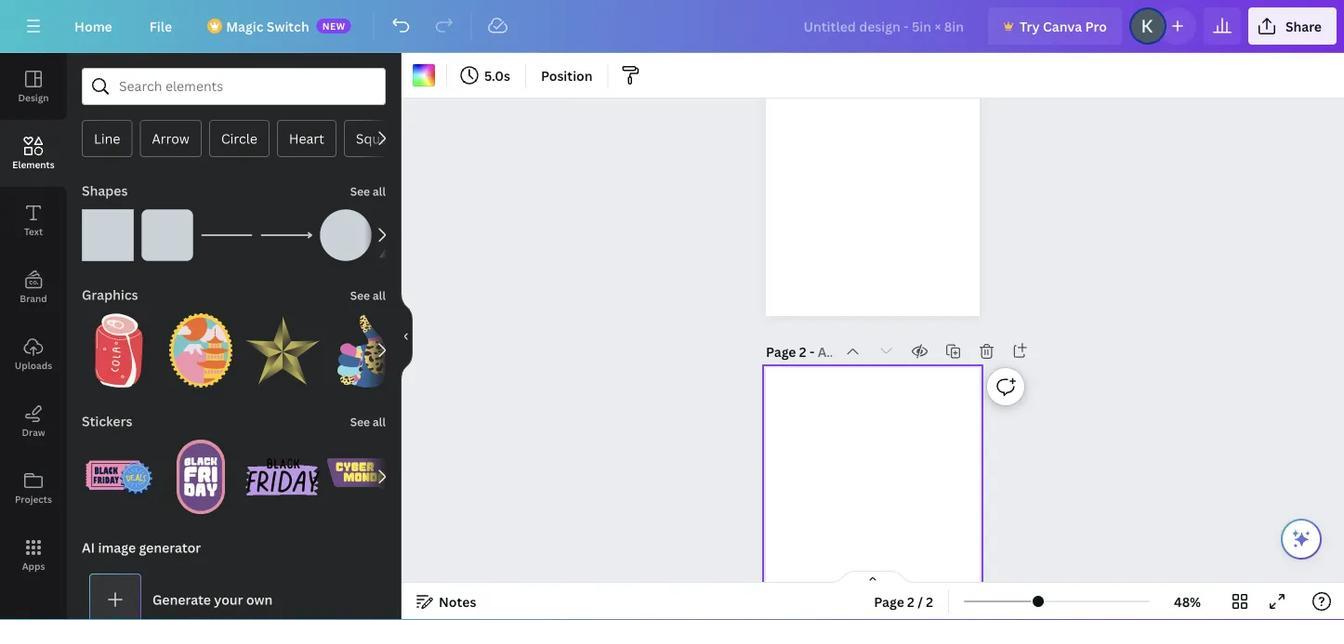 Task type: locate. For each thing, give the bounding box(es) containing it.
arrow
[[152, 130, 190, 147]]

Page title text field
[[818, 343, 833, 361]]

see all for graphics
[[350, 288, 386, 303]]

2 left /
[[908, 593, 915, 611]]

wild pattern like hand gesture image
[[327, 313, 402, 388]]

page left -
[[766, 343, 797, 361]]

0 vertical spatial page
[[766, 343, 797, 361]]

3 see all button from the top
[[349, 403, 388, 440]]

file
[[150, 17, 172, 35]]

white circle shape image
[[320, 209, 372, 261]]

1 see from the top
[[350, 184, 370, 199]]

2 vertical spatial see all button
[[349, 403, 388, 440]]

2
[[800, 343, 807, 361], [908, 593, 915, 611], [927, 593, 934, 611]]

graphics
[[82, 286, 138, 304]]

group
[[82, 198, 134, 261], [141, 198, 193, 261], [320, 198, 372, 261], [82, 302, 156, 388], [164, 302, 238, 388], [246, 302, 320, 388], [327, 313, 402, 388], [82, 429, 156, 514], [164, 429, 238, 514], [246, 440, 320, 514], [327, 440, 402, 514]]

apps
[[22, 560, 45, 572]]

generate your own
[[153, 591, 273, 609]]

0 horizontal spatial page
[[766, 343, 797, 361]]

home
[[74, 17, 112, 35]]

3 see all from the top
[[350, 414, 386, 430]]

uploads button
[[0, 321, 67, 388]]

stylized clean beverages cola image
[[82, 313, 156, 388]]

see all button down square 'button' on the top left of page
[[349, 172, 388, 209]]

2 vertical spatial all
[[373, 414, 386, 430]]

1 horizontal spatial page
[[875, 593, 905, 611]]

see all for shapes
[[350, 184, 386, 199]]

1 add this line to the canvas image from the left
[[201, 209, 253, 261]]

5.0s button
[[455, 60, 518, 90]]

design button
[[0, 53, 67, 120]]

design
[[18, 91, 49, 104]]

see all down wild pattern like hand gesture image
[[350, 414, 386, 430]]

elements button
[[0, 120, 67, 187]]

1 vertical spatial see all
[[350, 288, 386, 303]]

add this line to the canvas image right the rounded square 'image'
[[201, 209, 253, 261]]

0 vertical spatial all
[[373, 184, 386, 199]]

shapes button
[[80, 172, 130, 209]]

/
[[918, 593, 924, 611]]

all
[[373, 184, 386, 199], [373, 288, 386, 303], [373, 414, 386, 430]]

2 add this line to the canvas image from the left
[[260, 209, 313, 261]]

brand button
[[0, 254, 67, 321]]

1 see all button from the top
[[349, 172, 388, 209]]

page down "show pages" image
[[875, 593, 905, 611]]

add this line to the canvas image left white circle shape image
[[260, 209, 313, 261]]

2 right /
[[927, 593, 934, 611]]

position button
[[534, 60, 601, 90]]

canva
[[1044, 17, 1083, 35]]

switch
[[267, 17, 309, 35]]

page for page 2 -
[[766, 343, 797, 361]]

2 vertical spatial see all
[[350, 414, 386, 430]]

square button
[[344, 120, 412, 157]]

2 all from the top
[[373, 288, 386, 303]]

page
[[766, 343, 797, 361], [875, 593, 905, 611]]

all for shapes
[[373, 184, 386, 199]]

2 left -
[[800, 343, 807, 361]]

all down wild pattern like hand gesture image
[[373, 414, 386, 430]]

rounded square image
[[141, 209, 193, 261]]

see down wild pattern like hand gesture image
[[350, 414, 370, 430]]

3 all from the top
[[373, 414, 386, 430]]

1 vertical spatial see
[[350, 288, 370, 303]]

see all
[[350, 184, 386, 199], [350, 288, 386, 303], [350, 414, 386, 430]]

home link
[[60, 7, 127, 45]]

projects
[[15, 493, 52, 506]]

1 horizontal spatial add this line to the canvas image
[[260, 209, 313, 261]]

see all button down wild pattern like hand gesture image
[[349, 403, 388, 440]]

show pages image
[[829, 570, 918, 585]]

try canva pro
[[1020, 17, 1108, 35]]

all up 'triangle up' image
[[373, 184, 386, 199]]

1 vertical spatial page
[[875, 593, 905, 611]]

0 vertical spatial see all
[[350, 184, 386, 199]]

text button
[[0, 187, 67, 254]]

page 2 / 2
[[875, 593, 934, 611]]

main menu bar
[[0, 0, 1345, 53]]

2 vertical spatial see
[[350, 414, 370, 430]]

0 vertical spatial see
[[350, 184, 370, 199]]

square
[[356, 130, 400, 147]]

draw
[[22, 426, 45, 439]]

see all button
[[349, 172, 388, 209], [349, 276, 388, 313], [349, 403, 388, 440]]

see
[[350, 184, 370, 199], [350, 288, 370, 303], [350, 414, 370, 430]]

line
[[94, 130, 120, 147]]

2 see all button from the top
[[349, 276, 388, 313]]

page inside "button"
[[875, 593, 905, 611]]

position
[[541, 67, 593, 84]]

1 horizontal spatial 2
[[908, 593, 915, 611]]

2 see from the top
[[350, 288, 370, 303]]

text
[[24, 225, 43, 238]]

arrow button
[[140, 120, 202, 157]]

see all up white circle shape image
[[350, 184, 386, 199]]

2 for /
[[908, 593, 915, 611]]

add this line to the canvas image
[[201, 209, 253, 261], [260, 209, 313, 261]]

2 see all from the top
[[350, 288, 386, 303]]

0 horizontal spatial 2
[[800, 343, 807, 361]]

share
[[1286, 17, 1323, 35]]

see up wild pattern like hand gesture image
[[350, 288, 370, 303]]

image
[[98, 539, 136, 557]]

0 vertical spatial see all button
[[349, 172, 388, 209]]

1 all from the top
[[373, 184, 386, 199]]

triangle up image
[[379, 209, 432, 261]]

uploads
[[15, 359, 52, 372]]

square image
[[82, 209, 134, 261]]

3 see from the top
[[350, 414, 370, 430]]

1 see all from the top
[[350, 184, 386, 199]]

ai
[[82, 539, 95, 557]]

see up white circle shape image
[[350, 184, 370, 199]]

file button
[[135, 7, 187, 45]]

1 vertical spatial see all button
[[349, 276, 388, 313]]

see all up wild pattern like hand gesture image
[[350, 288, 386, 303]]

1 vertical spatial all
[[373, 288, 386, 303]]

all left "hide" image
[[373, 288, 386, 303]]

notes
[[439, 593, 477, 611]]

ai image generator
[[82, 539, 201, 557]]

see all button left "hide" image
[[349, 276, 388, 313]]

0 horizontal spatial add this line to the canvas image
[[201, 209, 253, 261]]



Task type: vqa. For each thing, say whether or not it's contained in the screenshot.
the 'all' to the middle
yes



Task type: describe. For each thing, give the bounding box(es) containing it.
notes button
[[409, 587, 484, 617]]

try canva pro button
[[989, 7, 1123, 45]]

2 for -
[[800, 343, 807, 361]]

all for graphics
[[373, 288, 386, 303]]

see all for stickers
[[350, 414, 386, 430]]

generate
[[153, 591, 211, 609]]

line button
[[82, 120, 132, 157]]

shapes
[[82, 182, 128, 200]]

-
[[810, 343, 815, 361]]

your
[[214, 591, 243, 609]]

48%
[[1175, 593, 1202, 611]]

elements
[[12, 158, 55, 171]]

heart button
[[277, 120, 337, 157]]

share button
[[1249, 7, 1338, 45]]

stickers
[[82, 413, 132, 430]]

stickers button
[[80, 403, 134, 440]]

page 2 / 2 button
[[867, 587, 941, 617]]

side panel tab list
[[0, 53, 67, 589]]

pro
[[1086, 17, 1108, 35]]

new
[[322, 20, 346, 32]]

see all button for shapes
[[349, 172, 388, 209]]

Design title text field
[[789, 7, 981, 45]]

brand
[[20, 292, 47, 305]]

5.0s
[[485, 67, 511, 84]]

heart
[[289, 130, 325, 147]]

circle button
[[209, 120, 270, 157]]

page 2 -
[[766, 343, 818, 361]]

#ffffff image
[[413, 64, 435, 87]]

48% button
[[1158, 587, 1218, 617]]

canva assistant image
[[1291, 528, 1313, 551]]

see for stickers
[[350, 414, 370, 430]]

graphics button
[[80, 276, 140, 313]]

see all button for graphics
[[349, 276, 388, 313]]

see for graphics
[[350, 288, 370, 303]]

japan stamp icon image
[[164, 313, 238, 388]]

own
[[246, 591, 273, 609]]

soft gradient star illustration image
[[246, 313, 320, 388]]

see for shapes
[[350, 184, 370, 199]]

Search elements search field
[[119, 69, 349, 104]]

projects button
[[0, 455, 67, 522]]

generator
[[139, 539, 201, 557]]

circle
[[221, 130, 258, 147]]

draw button
[[0, 388, 67, 455]]

2 horizontal spatial 2
[[927, 593, 934, 611]]

hide image
[[401, 292, 413, 381]]

magic switch
[[226, 17, 309, 35]]

magic
[[226, 17, 264, 35]]

all for stickers
[[373, 414, 386, 430]]

try
[[1020, 17, 1040, 35]]

see all button for stickers
[[349, 403, 388, 440]]

page for page 2 / 2
[[875, 593, 905, 611]]

apps button
[[0, 522, 67, 589]]



